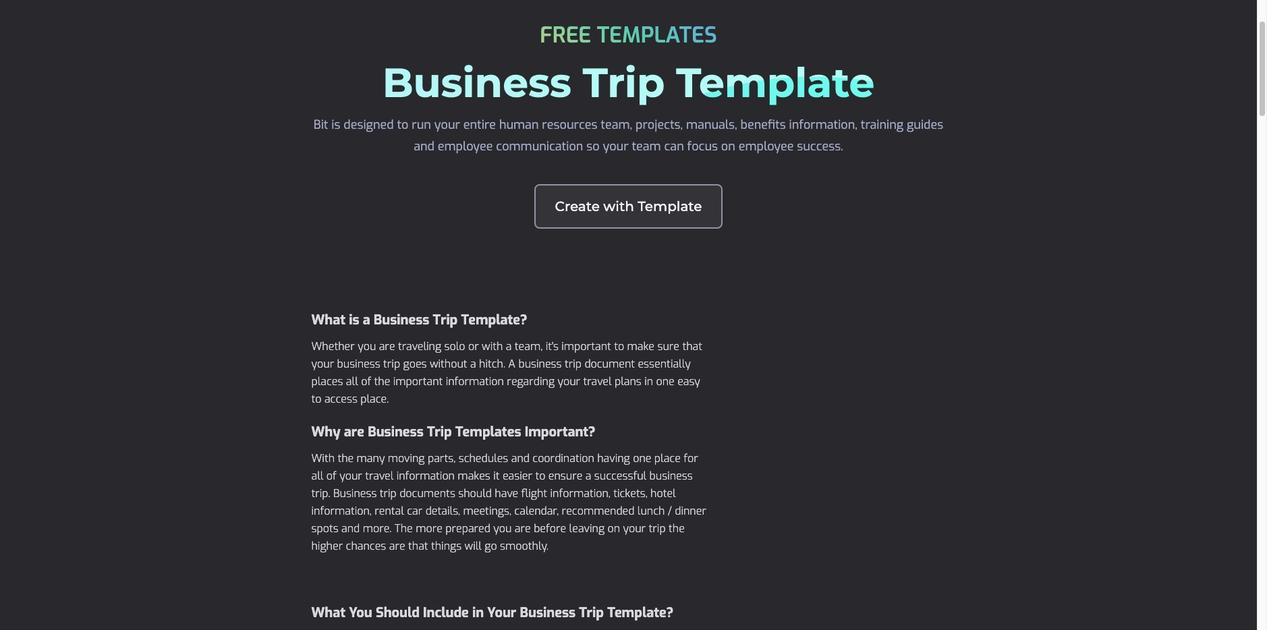 Task type: vqa. For each thing, say whether or not it's contained in the screenshot.
Business Trip Template
yes



Task type: locate. For each thing, give the bounding box(es) containing it.
in
[[644, 374, 653, 389], [472, 604, 484, 622]]

0 vertical spatial in
[[644, 374, 653, 389]]

information
[[446, 374, 504, 389], [397, 469, 455, 483]]

1 vertical spatial is
[[349, 311, 359, 329]]

0 horizontal spatial on
[[608, 522, 620, 536]]

information up documents
[[397, 469, 455, 483]]

is right bit at the top left of the page
[[332, 117, 340, 133]]

one
[[656, 374, 675, 389], [633, 451, 651, 466]]

0 vertical spatial the
[[374, 374, 390, 389]]

are
[[379, 339, 395, 354], [344, 423, 364, 441], [515, 522, 531, 536], [389, 539, 405, 553]]

1 horizontal spatial one
[[656, 374, 675, 389]]

sure
[[657, 339, 679, 354]]

that down more
[[408, 539, 428, 553]]

the up place.
[[374, 374, 390, 389]]

0 horizontal spatial employee
[[438, 138, 493, 155]]

what
[[311, 311, 345, 329], [311, 604, 345, 622]]

1 horizontal spatial employee
[[739, 138, 794, 155]]

0 horizontal spatial information,
[[311, 504, 372, 518]]

2 horizontal spatial information,
[[789, 117, 858, 133]]

1 vertical spatial that
[[408, 539, 428, 553]]

on right focus
[[721, 138, 735, 155]]

1 vertical spatial you
[[493, 522, 512, 536]]

0 vertical spatial is
[[332, 117, 340, 133]]

0 vertical spatial on
[[721, 138, 735, 155]]

business up regarding
[[518, 357, 562, 371]]

0 vertical spatial all
[[346, 374, 358, 389]]

to inside "with the many moving parts, schedules and coordination having one place for all of your travel information makes it easier to ensure a successful business trip. business trip documents should have flight information, tickets, hotel information, rental car details, meetings, calendar, recommended lunch / dinner spots and more. the more prepared you are before leaving on your trip the higher chances are that things will go smoothly."
[[535, 469, 545, 483]]

1 vertical spatial important
[[393, 374, 443, 389]]

dinner
[[675, 504, 706, 518]]

is inside bit is designed to run your entire human resources team, projects, manuals, benefits information, training guides and employee communication so your team can focus on employee success.
[[332, 117, 340, 133]]

templates
[[455, 423, 521, 441]]

include
[[423, 604, 469, 622]]

0 horizontal spatial travel
[[365, 469, 394, 483]]

trip left goes
[[383, 357, 400, 371]]

template?
[[461, 311, 527, 329], [607, 604, 674, 622]]

business
[[337, 357, 380, 371], [518, 357, 562, 371], [649, 469, 693, 483]]

1 vertical spatial in
[[472, 604, 484, 622]]

all up access
[[346, 374, 358, 389]]

0 horizontal spatial is
[[332, 117, 340, 133]]

the inside whether you are traveling solo or with a team, it's important to make sure that your business trip goes without a hitch. a business trip document essentially places all of the important information regarding your travel plans in one easy to access place.
[[374, 374, 390, 389]]

parts,
[[428, 451, 456, 466]]

business up traveling
[[374, 311, 429, 329]]

what up whether
[[311, 311, 345, 329]]

business up the moving
[[368, 423, 424, 441]]

1 what from the top
[[311, 311, 345, 329]]

with up hitch.
[[482, 339, 503, 354]]

1 horizontal spatial you
[[493, 522, 512, 536]]

1 vertical spatial information,
[[550, 486, 611, 501]]

0 vertical spatial information,
[[789, 117, 858, 133]]

0 vertical spatial template?
[[461, 311, 527, 329]]

you inside "with the many moving parts, schedules and coordination having one place for all of your travel information makes it easier to ensure a successful business trip. business trip documents should have flight information, tickets, hotel information, rental car details, meetings, calendar, recommended lunch / dinner spots and more. the more prepared you are before leaving on your trip the higher chances are that things will go smoothly."
[[493, 522, 512, 536]]

run
[[412, 117, 431, 133]]

create with template
[[555, 198, 702, 215]]

0 horizontal spatial in
[[472, 604, 484, 622]]

travel down document
[[583, 374, 612, 389]]

1 vertical spatial with
[[482, 339, 503, 354]]

trip left document
[[565, 357, 582, 371]]

are left traveling
[[379, 339, 395, 354]]

employee
[[438, 138, 493, 155], [739, 138, 794, 155]]

places
[[311, 374, 343, 389]]

team, left it's
[[515, 339, 543, 354]]

in right plans
[[644, 374, 653, 389]]

2 what from the top
[[311, 604, 345, 622]]

on down recommended
[[608, 522, 620, 536]]

1 horizontal spatial important
[[562, 339, 611, 354]]

0 vertical spatial what
[[311, 311, 345, 329]]

business
[[382, 58, 571, 107], [374, 311, 429, 329], [368, 423, 424, 441], [333, 486, 377, 501], [520, 604, 576, 622]]

important
[[562, 339, 611, 354], [393, 374, 443, 389]]

1 vertical spatial the
[[338, 451, 354, 466]]

and up chances
[[341, 522, 360, 536]]

of down with
[[326, 469, 337, 483]]

all inside "with the many moving parts, schedules and coordination having one place for all of your travel information makes it easier to ensure a successful business trip. business trip documents should have flight information, tickets, hotel information, rental car details, meetings, calendar, recommended lunch / dinner spots and more. the more prepared you are before leaving on your trip the higher chances are that things will go smoothly."
[[311, 469, 323, 483]]

the
[[374, 374, 390, 389], [338, 451, 354, 466], [669, 522, 685, 536]]

many
[[357, 451, 385, 466]]

information down hitch.
[[446, 374, 504, 389]]

0 vertical spatial with
[[603, 198, 634, 215]]

you right whether
[[358, 339, 376, 354]]

0 horizontal spatial all
[[311, 469, 323, 483]]

1 employee from the left
[[438, 138, 493, 155]]

are inside whether you are traveling solo or with a team, it's important to make sure that your business trip goes without a hitch. a business trip document essentially places all of the important information regarding your travel plans in one easy to access place.
[[379, 339, 395, 354]]

template down can
[[638, 198, 702, 215]]

information, up spots
[[311, 504, 372, 518]]

goes
[[403, 357, 427, 371]]

important down goes
[[393, 374, 443, 389]]

in inside whether you are traveling solo or with a team, it's important to make sure that your business trip goes without a hitch. a business trip document essentially places all of the important information regarding your travel plans in one easy to access place.
[[644, 374, 653, 389]]

0 horizontal spatial that
[[408, 539, 428, 553]]

on inside "with the many moving parts, schedules and coordination having one place for all of your travel information makes it easier to ensure a successful business trip. business trip documents should have flight information, tickets, hotel information, rental car details, meetings, calendar, recommended lunch / dinner spots and more. the more prepared you are before leaving on your trip the higher chances are that things will go smoothly."
[[608, 522, 620, 536]]

in left your
[[472, 604, 484, 622]]

information,
[[789, 117, 858, 133], [550, 486, 611, 501], [311, 504, 372, 518]]

0 vertical spatial one
[[656, 374, 675, 389]]

1 vertical spatial travel
[[365, 469, 394, 483]]

1 vertical spatial on
[[608, 522, 620, 536]]

business down place
[[649, 469, 693, 483]]

1 vertical spatial of
[[326, 469, 337, 483]]

template
[[676, 58, 875, 107], [638, 198, 702, 215]]

travel down many
[[365, 469, 394, 483]]

1 horizontal spatial information,
[[550, 486, 611, 501]]

1 vertical spatial team,
[[515, 339, 543, 354]]

1 horizontal spatial that
[[682, 339, 702, 354]]

your right run
[[434, 117, 460, 133]]

0 vertical spatial team,
[[601, 117, 632, 133]]

free
[[540, 21, 591, 49]]

one left place
[[633, 451, 651, 466]]

business inside "with the many moving parts, schedules and coordination having one place for all of your travel information makes it easier to ensure a successful business trip. business trip documents should have flight information, tickets, hotel information, rental car details, meetings, calendar, recommended lunch / dinner spots and more. the more prepared you are before leaving on your trip the higher chances are that things will go smoothly."
[[649, 469, 693, 483]]

are down 'the'
[[389, 539, 405, 553]]

more
[[416, 522, 443, 536]]

to inside bit is designed to run your entire human resources team, projects, manuals, benefits information, training guides and employee communication so your team can focus on employee success.
[[397, 117, 409, 133]]

2 horizontal spatial and
[[511, 451, 530, 466]]

one inside "with the many moving parts, schedules and coordination having one place for all of your travel information makes it easier to ensure a successful business trip. business trip documents should have flight information, tickets, hotel information, rental car details, meetings, calendar, recommended lunch / dinner spots and more. the more prepared you are before leaving on your trip the higher chances are that things will go smoothly."
[[633, 451, 651, 466]]

with inside whether you are traveling solo or with a team, it's important to make sure that your business trip goes without a hitch. a business trip document essentially places all of the important information regarding your travel plans in one easy to access place.
[[482, 339, 503, 354]]

recommended
[[562, 504, 635, 518]]

1 vertical spatial one
[[633, 451, 651, 466]]

are up smoothly.
[[515, 522, 531, 536]]

1 horizontal spatial of
[[361, 374, 371, 389]]

success.
[[797, 138, 843, 155]]

0 vertical spatial important
[[562, 339, 611, 354]]

you up go
[[493, 522, 512, 536]]

meetings,
[[463, 504, 511, 518]]

1 horizontal spatial is
[[349, 311, 359, 329]]

of up place.
[[361, 374, 371, 389]]

one down 'essentially'
[[656, 374, 675, 389]]

and inside bit is designed to run your entire human resources team, projects, manuals, benefits information, training guides and employee communication so your team can focus on employee success.
[[414, 138, 434, 155]]

for
[[684, 451, 698, 466]]

0 vertical spatial template
[[676, 58, 875, 107]]

all
[[346, 374, 358, 389], [311, 469, 323, 483]]

2 vertical spatial the
[[669, 522, 685, 536]]

employee down entire
[[438, 138, 493, 155]]

1 horizontal spatial the
[[374, 374, 390, 389]]

a
[[363, 311, 370, 329], [506, 339, 512, 354], [470, 357, 476, 371], [586, 469, 591, 483]]

0 horizontal spatial template?
[[461, 311, 527, 329]]

with the many moving parts, schedules and coordination having one place for all of your travel information makes it easier to ensure a successful business trip. business trip documents should have flight information, tickets, hotel information, rental car details, meetings, calendar, recommended lunch / dinner spots and more. the more prepared you are before leaving on your trip the higher chances are that things will go smoothly.
[[311, 451, 706, 553]]

tickets,
[[613, 486, 648, 501]]

1 horizontal spatial in
[[644, 374, 653, 389]]

template up 'benefits'
[[676, 58, 875, 107]]

2 horizontal spatial the
[[669, 522, 685, 536]]

1 horizontal spatial on
[[721, 138, 735, 155]]

team
[[632, 138, 661, 155]]

0 vertical spatial travel
[[583, 374, 612, 389]]

and up easier
[[511, 451, 530, 466]]

business down whether
[[337, 357, 380, 371]]

1 vertical spatial information
[[397, 469, 455, 483]]

training
[[861, 117, 904, 133]]

1 horizontal spatial travel
[[583, 374, 612, 389]]

1 vertical spatial all
[[311, 469, 323, 483]]

0 horizontal spatial one
[[633, 451, 651, 466]]

the down /
[[669, 522, 685, 536]]

to up flight
[[535, 469, 545, 483]]

1 horizontal spatial team,
[[601, 117, 632, 133]]

and down run
[[414, 138, 434, 155]]

a inside "with the many moving parts, schedules and coordination having one place for all of your travel information makes it easier to ensure a successful business trip. business trip documents should have flight information, tickets, hotel information, rental car details, meetings, calendar, recommended lunch / dinner spots and more. the more prepared you are before leaving on your trip the higher chances are that things will go smoothly."
[[586, 469, 591, 483]]

all up 'trip.'
[[311, 469, 323, 483]]

2 horizontal spatial business
[[649, 469, 693, 483]]

1 vertical spatial what
[[311, 604, 345, 622]]

employee down 'benefits'
[[739, 138, 794, 155]]

with right create
[[603, 198, 634, 215]]

1 horizontal spatial all
[[346, 374, 358, 389]]

0 vertical spatial information
[[446, 374, 504, 389]]

0 vertical spatial that
[[682, 339, 702, 354]]

essentially
[[638, 357, 691, 371]]

0 horizontal spatial you
[[358, 339, 376, 354]]

trip
[[383, 357, 400, 371], [565, 357, 582, 371], [380, 486, 397, 501], [649, 522, 666, 536]]

team, inside bit is designed to run your entire human resources team, projects, manuals, benefits information, training guides and employee communication so your team can focus on employee success.
[[601, 117, 632, 133]]

team,
[[601, 117, 632, 133], [515, 339, 543, 354]]

things
[[431, 539, 462, 553]]

schedules
[[459, 451, 508, 466]]

is up whether
[[349, 311, 359, 329]]

bit
[[314, 117, 328, 133]]

so
[[586, 138, 600, 155]]

the right with
[[338, 451, 354, 466]]

that inside whether you are traveling solo or with a team, it's important to make sure that your business trip goes without a hitch. a business trip document essentially places all of the important information regarding your travel plans in one easy to access place.
[[682, 339, 702, 354]]

you inside whether you are traveling solo or with a team, it's important to make sure that your business trip goes without a hitch. a business trip document essentially places all of the important information regarding your travel plans in one easy to access place.
[[358, 339, 376, 354]]

why
[[311, 423, 340, 441]]

1 vertical spatial template
[[638, 198, 702, 215]]

0 horizontal spatial and
[[341, 522, 360, 536]]

go
[[485, 539, 497, 553]]

0 horizontal spatial team,
[[515, 339, 543, 354]]

manuals,
[[686, 117, 737, 133]]

1 horizontal spatial business
[[518, 357, 562, 371]]

1 horizontal spatial and
[[414, 138, 434, 155]]

to left run
[[397, 117, 409, 133]]

regarding
[[507, 374, 555, 389]]

information, inside bit is designed to run your entire human resources team, projects, manuals, benefits information, training guides and employee communication so your team can focus on employee success.
[[789, 117, 858, 133]]

a
[[508, 357, 516, 371]]

0 horizontal spatial with
[[482, 339, 503, 354]]

0 vertical spatial you
[[358, 339, 376, 354]]

that right sure
[[682, 339, 702, 354]]

0 vertical spatial and
[[414, 138, 434, 155]]

important up document
[[562, 339, 611, 354]]

business right 'trip.'
[[333, 486, 377, 501]]

having
[[597, 451, 630, 466]]

team, up team
[[601, 117, 632, 133]]

information, up success.
[[789, 117, 858, 133]]

to
[[397, 117, 409, 133], [614, 339, 624, 354], [311, 392, 322, 406], [535, 469, 545, 483]]

or
[[468, 339, 479, 354]]

0 vertical spatial of
[[361, 374, 371, 389]]

0 horizontal spatial important
[[393, 374, 443, 389]]

0 horizontal spatial business
[[337, 357, 380, 371]]

information, down "ensure"
[[550, 486, 611, 501]]

2 vertical spatial information,
[[311, 504, 372, 518]]

smoothly.
[[500, 539, 549, 553]]

all inside whether you are traveling solo or with a team, it's important to make sure that your business trip goes without a hitch. a business trip document essentially places all of the important information regarding your travel plans in one easy to access place.
[[346, 374, 358, 389]]

your down many
[[339, 469, 362, 483]]

chances
[[346, 539, 386, 553]]

of
[[361, 374, 371, 389], [326, 469, 337, 483]]

travel
[[583, 374, 612, 389], [365, 469, 394, 483]]

2 vertical spatial and
[[341, 522, 360, 536]]

0 horizontal spatial of
[[326, 469, 337, 483]]

hitch.
[[479, 357, 505, 371]]

what left you
[[311, 604, 345, 622]]

1 vertical spatial template?
[[607, 604, 674, 622]]



Task type: describe. For each thing, give the bounding box(es) containing it.
trip.
[[311, 486, 330, 501]]

calendar,
[[514, 504, 559, 518]]

whether
[[311, 339, 355, 354]]

have
[[495, 486, 518, 501]]

create with template link
[[535, 184, 722, 229]]

free templates
[[540, 21, 717, 49]]

resources
[[542, 117, 597, 133]]

higher
[[311, 539, 343, 553]]

create
[[555, 198, 600, 215]]

before
[[534, 522, 566, 536]]

documents
[[400, 486, 455, 501]]

moving
[[388, 451, 425, 466]]

your right so
[[603, 138, 629, 155]]

entire
[[463, 117, 496, 133]]

what is a business trip template?
[[311, 311, 527, 329]]

will
[[465, 539, 482, 553]]

your right regarding
[[558, 374, 580, 389]]

what for what is a business trip template?
[[311, 311, 345, 329]]

human
[[499, 117, 539, 133]]

business up entire
[[382, 58, 571, 107]]

business inside "with the many moving parts, schedules and coordination having one place for all of your travel information makes it easier to ensure a successful business trip. business trip documents should have flight information, tickets, hotel information, rental car details, meetings, calendar, recommended lunch / dinner spots and more. the more prepared you are before leaving on your trip the higher chances are that things will go smoothly."
[[333, 486, 377, 501]]

access
[[324, 392, 358, 406]]

should
[[458, 486, 492, 501]]

successful
[[594, 469, 647, 483]]

coordination
[[533, 451, 594, 466]]

easier
[[503, 469, 532, 483]]

travel inside whether you are traveling solo or with a team, it's important to make sure that your business trip goes without a hitch. a business trip document essentially places all of the important information regarding your travel plans in one easy to access place.
[[583, 374, 612, 389]]

your
[[487, 604, 516, 622]]

guides
[[907, 117, 943, 133]]

makes
[[458, 469, 490, 483]]

more.
[[363, 522, 392, 536]]

business right your
[[520, 604, 576, 622]]

details,
[[426, 504, 460, 518]]

hotel
[[650, 486, 676, 501]]

that inside "with the many moving parts, schedules and coordination having one place for all of your travel information makes it easier to ensure a successful business trip. business trip documents should have flight information, tickets, hotel information, rental car details, meetings, calendar, recommended lunch / dinner spots and more. the more prepared you are before leaving on your trip the higher chances are that things will go smoothly."
[[408, 539, 428, 553]]

1 vertical spatial and
[[511, 451, 530, 466]]

is for what
[[349, 311, 359, 329]]

travel inside "with the many moving parts, schedules and coordination having one place for all of your travel information makes it easier to ensure a successful business trip. business trip documents should have flight information, tickets, hotel information, rental car details, meetings, calendar, recommended lunch / dinner spots and more. the more prepared you are before leaving on your trip the higher chances are that things will go smoothly."
[[365, 469, 394, 483]]

to up document
[[614, 339, 624, 354]]

it
[[493, 469, 500, 483]]

why are business trip templates important?
[[311, 423, 596, 441]]

rental
[[375, 504, 404, 518]]

plans
[[615, 374, 642, 389]]

information inside whether you are traveling solo or with a team, it's important to make sure that your business trip goes without a hitch. a business trip document essentially places all of the important information regarding your travel plans in one easy to access place.
[[446, 374, 504, 389]]

benefits
[[741, 117, 786, 133]]

of inside whether you are traveling solo or with a team, it's important to make sure that your business trip goes without a hitch. a business trip document essentially places all of the important information regarding your travel plans in one easy to access place.
[[361, 374, 371, 389]]

1 horizontal spatial with
[[603, 198, 634, 215]]

templates
[[597, 21, 717, 49]]

ensure
[[548, 469, 583, 483]]

car
[[407, 504, 423, 518]]

it's
[[546, 339, 559, 354]]

what you should include in your business trip template?
[[311, 604, 674, 622]]

one inside whether you are traveling solo or with a team, it's important to make sure that your business trip goes without a hitch. a business trip document essentially places all of the important information regarding your travel plans in one easy to access place.
[[656, 374, 675, 389]]

communication
[[496, 138, 583, 155]]

projects,
[[636, 117, 683, 133]]

information inside "with the many moving parts, schedules and coordination having one place for all of your travel information makes it easier to ensure a successful business trip. business trip documents should have flight information, tickets, hotel information, rental car details, meetings, calendar, recommended lunch / dinner spots and more. the more prepared you are before leaving on your trip the higher chances are that things will go smoothly."
[[397, 469, 455, 483]]

important?
[[525, 423, 596, 441]]

flight
[[521, 486, 547, 501]]

0 horizontal spatial the
[[338, 451, 354, 466]]

place.
[[360, 392, 389, 406]]

place
[[654, 451, 681, 466]]

trip down 'lunch'
[[649, 522, 666, 536]]

template for business trip template
[[676, 58, 875, 107]]

template for create with template
[[638, 198, 702, 215]]

what for what you should include in your business trip template?
[[311, 604, 345, 622]]

easy
[[678, 374, 700, 389]]

are right why
[[344, 423, 364, 441]]

lunch
[[637, 504, 665, 518]]

team, inside whether you are traveling solo or with a team, it's important to make sure that your business trip goes without a hitch. a business trip document essentially places all of the important information regarding your travel plans in one easy to access place.
[[515, 339, 543, 354]]

whether you are traveling solo or with a team, it's important to make sure that your business trip goes without a hitch. a business trip document essentially places all of the important information regarding your travel plans in one easy to access place.
[[311, 339, 702, 406]]

leaving
[[569, 522, 605, 536]]

/
[[668, 504, 672, 518]]

with
[[311, 451, 335, 466]]

2 employee from the left
[[739, 138, 794, 155]]

the
[[395, 522, 413, 536]]

traveling
[[398, 339, 441, 354]]

you
[[349, 604, 372, 622]]

your down 'lunch'
[[623, 522, 646, 536]]

of inside "with the many moving parts, schedules and coordination having one place for all of your travel information makes it easier to ensure a successful business trip. business trip documents should have flight information, tickets, hotel information, rental car details, meetings, calendar, recommended lunch / dinner spots and more. the more prepared you are before leaving on your trip the higher chances are that things will go smoothly."
[[326, 469, 337, 483]]

spots
[[311, 522, 338, 536]]

make
[[627, 339, 655, 354]]

trip up rental at the left of the page
[[380, 486, 397, 501]]

solo
[[444, 339, 465, 354]]

designed
[[344, 117, 394, 133]]

your up places
[[311, 357, 334, 371]]

can
[[664, 138, 684, 155]]

on inside bit is designed to run your entire human resources team, projects, manuals, benefits information, training guides and employee communication so your team can focus on employee success.
[[721, 138, 735, 155]]

prepared
[[445, 522, 490, 536]]

1 horizontal spatial template?
[[607, 604, 674, 622]]

is for bit
[[332, 117, 340, 133]]

business trip template
[[382, 58, 875, 107]]

should
[[376, 604, 420, 622]]

focus
[[687, 138, 718, 155]]

document
[[585, 357, 635, 371]]

bit is designed to run your entire human resources team, projects, manuals, benefits information, training guides and employee communication so your team can focus on employee success.
[[314, 117, 943, 155]]

without
[[430, 357, 467, 371]]

to down places
[[311, 392, 322, 406]]



